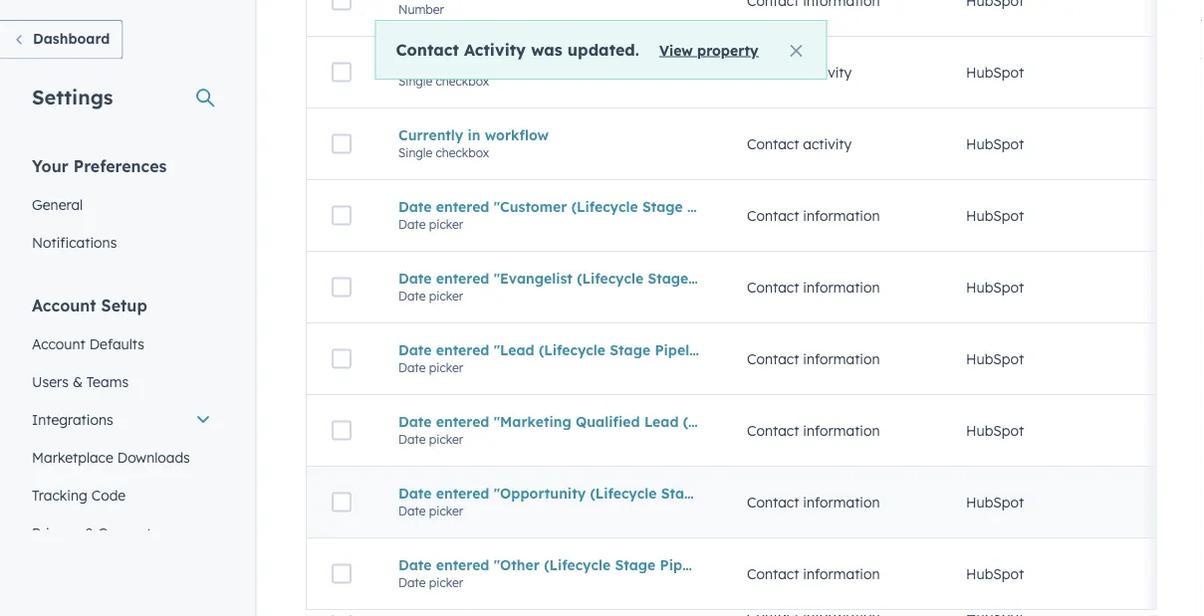 Task type: vqa. For each thing, say whether or not it's contained in the screenshot.
2nd Account from the bottom of the account setup element
yes



Task type: locate. For each thing, give the bounding box(es) containing it.
hubspot
[[967, 64, 1025, 81], [967, 135, 1025, 153], [967, 207, 1025, 224], [967, 279, 1025, 296], [967, 350, 1025, 368], [967, 422, 1025, 440], [967, 494, 1025, 511], [967, 566, 1025, 583]]

pipeline)" inside the date entered "marketing qualified lead (lifecycle stage pipeline)" date picker
[[799, 413, 867, 431]]

& right privacy
[[84, 525, 94, 542]]

3 hubspot from the top
[[967, 207, 1025, 224]]

(lifecycle right "customer
[[572, 198, 638, 215]]

(lifecycle for "lead
[[539, 342, 606, 359]]

(lifecycle for "customer
[[572, 198, 638, 215]]

pipeline)" for date entered "lead (lifecycle stage pipeline)"
[[655, 342, 723, 359]]

2 information from the top
[[803, 279, 880, 296]]

activity for currently in sequence
[[803, 64, 852, 81]]

4 date from the top
[[399, 289, 426, 304]]

5 entered from the top
[[436, 485, 490, 502]]

checkbox inside currently in workflow single checkbox
[[436, 145, 489, 160]]

pipeline)" for date entered "customer (lifecycle stage pipeline)"
[[688, 198, 755, 215]]

4 picker from the top
[[429, 432, 463, 447]]

view property button
[[660, 41, 759, 59]]

1 account from the top
[[32, 295, 96, 315]]

7 date from the top
[[399, 413, 432, 431]]

(lifecycle inside date entered "opportunity (lifecycle stage pipeline)" date picker
[[590, 485, 657, 502]]

entered inside date entered "other (lifecycle stage pipeline)" date picker
[[436, 557, 490, 574]]

stage for date entered "other (lifecycle stage pipeline)"
[[615, 557, 656, 574]]

(lifecycle inside date entered "customer (lifecycle stage pipeline)" date picker
[[572, 198, 638, 215]]

6 hubspot from the top
[[967, 422, 1025, 440]]

4 contact information from the top
[[747, 422, 880, 440]]

entered left "evangelist
[[436, 270, 490, 287]]

view
[[660, 41, 693, 59]]

date entered "lead (lifecycle stage pipeline)" button
[[399, 342, 723, 359]]

single inside the currently in sequence single checkbox
[[399, 73, 433, 88]]

1 vertical spatial currently
[[399, 126, 464, 144]]

4 entered from the top
[[436, 413, 490, 431]]

tracking
[[32, 487, 87, 504]]

1 vertical spatial &
[[84, 525, 94, 542]]

consent
[[98, 525, 152, 542]]

information for date entered "customer (lifecycle stage pipeline)"
[[803, 207, 880, 224]]

edit button
[[753, 503, 809, 535]]

in inside currently in workflow single checkbox
[[468, 126, 481, 144]]

entered inside the date entered "evangelist (lifecycle stage pipeline)" date picker
[[436, 270, 490, 287]]

single
[[399, 73, 433, 88], [399, 145, 433, 160]]

entered down currently in workflow single checkbox
[[436, 198, 490, 215]]

qualified
[[576, 413, 640, 431]]

1 picker from the top
[[429, 217, 463, 232]]

5 hubspot from the top
[[967, 350, 1025, 368]]

0 vertical spatial contact activity
[[747, 64, 852, 81]]

account for account defaults
[[32, 335, 85, 353]]

activity
[[803, 64, 852, 81], [803, 135, 852, 153]]

stage inside the date entered "evangelist (lifecycle stage pipeline)" date picker
[[648, 270, 689, 287]]

1 vertical spatial contact activity
[[747, 135, 852, 153]]

pipeline)" inside date entered "opportunity (lifecycle stage pipeline)" date picker
[[706, 485, 774, 502]]

0 horizontal spatial &
[[73, 373, 83, 391]]

single inside currently in workflow single checkbox
[[399, 145, 433, 160]]

1 hubspot from the top
[[967, 64, 1025, 81]]

1 vertical spatial activity
[[803, 135, 852, 153]]

entered for "customer
[[436, 198, 490, 215]]

2 hubspot from the top
[[967, 135, 1025, 153]]

your preferences
[[32, 156, 167, 176]]

currently
[[399, 55, 464, 72], [399, 126, 464, 144]]

6 entered from the top
[[436, 557, 490, 574]]

entered inside date entered "opportunity (lifecycle stage pipeline)" date picker
[[436, 485, 490, 502]]

date entered "customer (lifecycle stage pipeline)" button
[[399, 198, 755, 215]]

entered for "marketing
[[436, 413, 490, 431]]

stage inside date entered "other (lifecycle stage pipeline)" date picker
[[615, 557, 656, 574]]

picker inside the date entered "marketing qualified lead (lifecycle stage pipeline)" date picker
[[429, 432, 463, 447]]

contact
[[396, 39, 459, 59], [747, 64, 800, 81], [747, 135, 800, 153], [747, 207, 800, 224], [747, 279, 800, 296], [747, 350, 800, 368], [747, 422, 800, 440], [747, 494, 800, 511], [747, 566, 800, 583]]

picker inside the date entered "lead (lifecycle stage pipeline)" date picker
[[429, 360, 463, 375]]

date
[[399, 198, 432, 215], [399, 217, 426, 232], [399, 270, 432, 287], [399, 289, 426, 304], [399, 342, 432, 359], [399, 360, 426, 375], [399, 413, 432, 431], [399, 432, 426, 447], [399, 485, 432, 502], [399, 504, 426, 519], [399, 557, 432, 574], [399, 576, 426, 591]]

entered left "marketing
[[436, 413, 490, 431]]

(lifecycle inside date entered "other (lifecycle stage pipeline)" date picker
[[544, 557, 611, 574]]

account up account defaults
[[32, 295, 96, 315]]

entered left "lead
[[436, 342, 490, 359]]

currently down number
[[399, 55, 464, 72]]

currently down the currently in sequence single checkbox
[[399, 126, 464, 144]]

(lifecycle inside the date entered "lead (lifecycle stage pipeline)" date picker
[[539, 342, 606, 359]]

stage inside the date entered "lead (lifecycle stage pipeline)" date picker
[[610, 342, 651, 359]]

date entered "marketing qualified lead (lifecycle stage pipeline)" date picker
[[399, 413, 867, 447]]

date entered "opportunity (lifecycle stage pipeline)" button
[[399, 485, 774, 502]]

& right 'users'
[[73, 373, 83, 391]]

in
[[468, 55, 481, 72], [468, 126, 481, 144]]

2 single from the top
[[399, 145, 433, 160]]

2 date from the top
[[399, 217, 426, 232]]

account up 'users'
[[32, 335, 85, 353]]

account setup
[[32, 295, 147, 315]]

(lifecycle for "opportunity
[[590, 485, 657, 502]]

6 contact information from the top
[[747, 566, 880, 583]]

setup
[[101, 295, 147, 315]]

3 entered from the top
[[436, 342, 490, 359]]

0 vertical spatial account
[[32, 295, 96, 315]]

2 checkbox from the top
[[436, 145, 489, 160]]

entered inside the date entered "marketing qualified lead (lifecycle stage pipeline)" date picker
[[436, 413, 490, 431]]

date entered "lead (lifecycle stage pipeline)" date picker
[[399, 342, 723, 375]]

currently inside currently in workflow single checkbox
[[399, 126, 464, 144]]

defaults
[[89, 335, 144, 353]]

contact for date entered "marketing qualified lead (lifecycle stage pipeline)"
[[747, 422, 800, 440]]

preferences
[[73, 156, 167, 176]]

stage
[[643, 198, 683, 215], [648, 270, 689, 287], [610, 342, 651, 359], [754, 413, 795, 431], [661, 485, 702, 502], [615, 557, 656, 574]]

marketplace downloads link
[[20, 439, 223, 477]]

3 information from the top
[[803, 350, 880, 368]]

10 date from the top
[[399, 504, 426, 519]]

0 vertical spatial single
[[399, 73, 433, 88]]

entered left "opportunity
[[436, 485, 490, 502]]

1 contact information from the top
[[747, 207, 880, 224]]

(lifecycle inside the date entered "evangelist (lifecycle stage pipeline)" date picker
[[577, 270, 644, 287]]

(lifecycle right the lead
[[683, 413, 750, 431]]

picker inside date entered "customer (lifecycle stage pipeline)" date picker
[[429, 217, 463, 232]]

1 vertical spatial checkbox
[[436, 145, 489, 160]]

checkbox down activity
[[436, 73, 489, 88]]

property
[[698, 41, 759, 59]]

2 contact information from the top
[[747, 279, 880, 296]]

in inside the currently in sequence single checkbox
[[468, 55, 481, 72]]

1 date from the top
[[399, 198, 432, 215]]

5 contact information from the top
[[747, 494, 880, 511]]

activity for currently in workflow
[[803, 135, 852, 153]]

(lifecycle right "lead
[[539, 342, 606, 359]]

stage inside date entered "customer (lifecycle stage pipeline)" date picker
[[643, 198, 683, 215]]

1 horizontal spatial &
[[84, 525, 94, 542]]

date entered "marketing qualified lead (lifecycle stage pipeline)" button
[[399, 413, 867, 431]]

contact information for date entered "marketing qualified lead (lifecycle stage pipeline)"
[[747, 422, 880, 440]]

pipeline)" inside date entered "other (lifecycle stage pipeline)" date picker
[[660, 557, 728, 574]]

12 date from the top
[[399, 576, 426, 591]]

picker inside date entered "opportunity (lifecycle stage pipeline)" date picker
[[429, 504, 463, 519]]

currently for currently in sequence
[[399, 55, 464, 72]]

settings
[[32, 84, 113, 109]]

1 checkbox from the top
[[436, 73, 489, 88]]

users & teams
[[32, 373, 129, 391]]

pipeline)" inside date entered "customer (lifecycle stage pipeline)" date picker
[[688, 198, 755, 215]]

3 picker from the top
[[429, 360, 463, 375]]

currently inside the currently in sequence single checkbox
[[399, 55, 464, 72]]

hubspot for currently in sequence
[[967, 64, 1025, 81]]

account
[[32, 295, 96, 315], [32, 335, 85, 353]]

2 entered from the top
[[436, 270, 490, 287]]

dashboard link
[[0, 20, 123, 59]]

information for date entered "other (lifecycle stage pipeline)"
[[803, 566, 880, 583]]

entered for "other
[[436, 557, 490, 574]]

1 vertical spatial single
[[399, 145, 433, 160]]

picker inside date entered "other (lifecycle stage pipeline)" date picker
[[429, 576, 463, 591]]

entered inside the date entered "lead (lifecycle stage pipeline)" date picker
[[436, 342, 490, 359]]

number
[[399, 2, 444, 17]]

"evangelist
[[494, 270, 573, 287]]

contact information
[[747, 207, 880, 224], [747, 279, 880, 296], [747, 350, 880, 368], [747, 422, 880, 440], [747, 494, 880, 511], [747, 566, 880, 583]]

2 contact activity from the top
[[747, 135, 852, 153]]

(lifecycle down date entered "customer (lifecycle stage pipeline)" date picker
[[577, 270, 644, 287]]

5 information from the top
[[803, 494, 880, 511]]

1 entered from the top
[[436, 198, 490, 215]]

stage inside the date entered "marketing qualified lead (lifecycle stage pipeline)" date picker
[[754, 413, 795, 431]]

4 information from the top
[[803, 422, 880, 440]]

6 picker from the top
[[429, 576, 463, 591]]

marketplace downloads
[[32, 449, 190, 466]]

entered
[[436, 198, 490, 215], [436, 270, 490, 287], [436, 342, 490, 359], [436, 413, 490, 431], [436, 485, 490, 502], [436, 557, 490, 574]]

users & teams link
[[20, 363, 223, 401]]

(lifecycle for "other
[[544, 557, 611, 574]]

0 vertical spatial activity
[[803, 64, 852, 81]]

(lifecycle
[[572, 198, 638, 215], [577, 270, 644, 287], [539, 342, 606, 359], [683, 413, 750, 431], [590, 485, 657, 502], [544, 557, 611, 574]]

4 hubspot from the top
[[967, 279, 1025, 296]]

account defaults
[[32, 335, 144, 353]]

entered inside date entered "customer (lifecycle stage pipeline)" date picker
[[436, 198, 490, 215]]

pipeline)" inside the date entered "lead (lifecycle stage pipeline)" date picker
[[655, 342, 723, 359]]

0 vertical spatial &
[[73, 373, 83, 391]]

activity
[[464, 39, 526, 59]]

0 vertical spatial checkbox
[[436, 73, 489, 88]]

entered for "opportunity
[[436, 485, 490, 502]]

in left sequence
[[468, 55, 481, 72]]

5 picker from the top
[[429, 504, 463, 519]]

information for date entered "lead (lifecycle stage pipeline)"
[[803, 350, 880, 368]]

picker for "opportunity
[[429, 504, 463, 519]]

"other
[[494, 557, 540, 574]]

entered left "other
[[436, 557, 490, 574]]

2 activity from the top
[[803, 135, 852, 153]]

in left workflow
[[468, 126, 481, 144]]

contact information for date entered "lead (lifecycle stage pipeline)"
[[747, 350, 880, 368]]

pipeline)"
[[688, 198, 755, 215], [693, 270, 761, 287], [655, 342, 723, 359], [799, 413, 867, 431], [706, 485, 774, 502], [660, 557, 728, 574]]

picker
[[429, 217, 463, 232], [429, 289, 463, 304], [429, 360, 463, 375], [429, 432, 463, 447], [429, 504, 463, 519], [429, 576, 463, 591]]

stage for date entered "lead (lifecycle stage pipeline)"
[[610, 342, 651, 359]]

0 vertical spatial currently
[[399, 55, 464, 72]]

contact activity
[[747, 64, 852, 81], [747, 135, 852, 153]]

1 activity from the top
[[803, 64, 852, 81]]

1 currently from the top
[[399, 55, 464, 72]]

0 vertical spatial in
[[468, 55, 481, 72]]

1 vertical spatial in
[[468, 126, 481, 144]]

1 single from the top
[[399, 73, 433, 88]]

(lifecycle down the date entered "marketing qualified lead (lifecycle stage pipeline)" date picker at the bottom
[[590, 485, 657, 502]]

date entered "evangelist (lifecycle stage pipeline)" date picker
[[399, 270, 761, 304]]

8 date from the top
[[399, 432, 426, 447]]

picker inside the date entered "evangelist (lifecycle stage pipeline)" date picker
[[429, 289, 463, 304]]

3 contact information from the top
[[747, 350, 880, 368]]

1 contact activity from the top
[[747, 64, 852, 81]]

stage inside date entered "opportunity (lifecycle stage pipeline)" date picker
[[661, 485, 702, 502]]

2 currently from the top
[[399, 126, 464, 144]]

information
[[803, 207, 880, 224], [803, 279, 880, 296], [803, 350, 880, 368], [803, 422, 880, 440], [803, 494, 880, 511], [803, 566, 880, 583]]

checkbox down workflow
[[436, 145, 489, 160]]

stage for date entered "opportunity (lifecycle stage pipeline)"
[[661, 485, 702, 502]]

1 vertical spatial account
[[32, 335, 85, 353]]

checkbox inside the currently in sequence single checkbox
[[436, 73, 489, 88]]

&
[[73, 373, 83, 391], [84, 525, 94, 542]]

& for privacy
[[84, 525, 94, 542]]

tracking code
[[32, 487, 126, 504]]

stage for date entered "customer (lifecycle stage pipeline)"
[[643, 198, 683, 215]]

2 picker from the top
[[429, 289, 463, 304]]

picker for "lead
[[429, 360, 463, 375]]

8 hubspot from the top
[[967, 566, 1025, 583]]

6 information from the top
[[803, 566, 880, 583]]

entered for "lead
[[436, 342, 490, 359]]

general
[[32, 196, 83, 213]]

integrations
[[32, 411, 113, 428]]

2 in from the top
[[468, 126, 481, 144]]

(lifecycle right "other
[[544, 557, 611, 574]]

account setup element
[[20, 294, 223, 590]]

2 account from the top
[[32, 335, 85, 353]]

picker for "evangelist
[[429, 289, 463, 304]]

1 in from the top
[[468, 55, 481, 72]]

1 information from the top
[[803, 207, 880, 224]]

checkbox
[[436, 73, 489, 88], [436, 145, 489, 160]]

pipeline)" inside the date entered "evangelist (lifecycle stage pipeline)" date picker
[[693, 270, 761, 287]]

6 date from the top
[[399, 360, 426, 375]]

contact information for date entered "customer (lifecycle stage pipeline)"
[[747, 207, 880, 224]]



Task type: describe. For each thing, give the bounding box(es) containing it.
entered for "evangelist
[[436, 270, 490, 287]]

hubspot for date entered "lead (lifecycle stage pipeline)"
[[967, 350, 1025, 368]]

marketplace
[[32, 449, 113, 466]]

single for currently in sequence
[[399, 73, 433, 88]]

contact for date entered "customer (lifecycle stage pipeline)"
[[747, 207, 800, 224]]

workflow
[[485, 126, 549, 144]]

7 hubspot from the top
[[967, 494, 1025, 511]]

"marketing
[[494, 413, 572, 431]]

hubspot for date entered "customer (lifecycle stage pipeline)"
[[967, 207, 1025, 224]]

users
[[32, 373, 69, 391]]

contact information for date entered "other (lifecycle stage pipeline)"
[[747, 566, 880, 583]]

currently in workflow single checkbox
[[399, 126, 549, 160]]

11 date from the top
[[399, 557, 432, 574]]

updated.
[[568, 39, 640, 59]]

privacy & consent link
[[20, 515, 223, 553]]

edit
[[770, 511, 792, 526]]

your
[[32, 156, 69, 176]]

information for date entered "marketing qualified lead (lifecycle stage pipeline)"
[[803, 422, 880, 440]]

"opportunity
[[494, 485, 586, 502]]

pipeline)" for date entered "evangelist (lifecycle stage pipeline)"
[[693, 270, 761, 287]]

notifications link
[[20, 224, 223, 262]]

date entered "other (lifecycle stage pipeline)" date picker
[[399, 557, 728, 591]]

clone
[[834, 511, 865, 526]]

& for users
[[73, 373, 83, 391]]

(lifecycle inside the date entered "marketing qualified lead (lifecycle stage pipeline)" date picker
[[683, 413, 750, 431]]

hubspot for date entered "evangelist (lifecycle stage pipeline)"
[[967, 279, 1025, 296]]

pipeline)" for date entered "other (lifecycle stage pipeline)"
[[660, 557, 728, 574]]

integrations button
[[20, 401, 223, 439]]

downloads
[[117, 449, 190, 466]]

currently for currently in workflow
[[399, 126, 464, 144]]

contact information for date entered "evangelist (lifecycle stage pipeline)"
[[747, 279, 880, 296]]

your preferences element
[[20, 155, 223, 262]]

currently in sequence single checkbox
[[399, 55, 552, 88]]

picker for "other
[[429, 576, 463, 591]]

was
[[531, 39, 563, 59]]

"lead
[[494, 342, 535, 359]]

contact for date entered "evangelist (lifecycle stage pipeline)"
[[747, 279, 800, 296]]

checkbox for workflow
[[436, 145, 489, 160]]

privacy
[[32, 525, 80, 542]]

view property
[[660, 41, 759, 59]]

"customer
[[494, 198, 567, 215]]

pipeline)" for date entered "opportunity (lifecycle stage pipeline)"
[[706, 485, 774, 502]]

account defaults link
[[20, 325, 223, 363]]

date entered "evangelist (lifecycle stage pipeline)" button
[[399, 270, 761, 287]]

tracking code link
[[20, 477, 223, 515]]

(lifecycle for "evangelist
[[577, 270, 644, 287]]

privacy & consent
[[32, 525, 152, 542]]

information for date entered "evangelist (lifecycle stage pipeline)"
[[803, 279, 880, 296]]

hubspot for date entered "other (lifecycle stage pipeline)"
[[967, 566, 1025, 583]]

code
[[91, 487, 126, 504]]

stage for date entered "evangelist (lifecycle stage pipeline)"
[[648, 270, 689, 287]]

3 date from the top
[[399, 270, 432, 287]]

dashboard
[[33, 30, 110, 47]]

contact for date entered "lead (lifecycle stage pipeline)"
[[747, 350, 800, 368]]

hubspot for date entered "marketing qualified lead (lifecycle stage pipeline)"
[[967, 422, 1025, 440]]

clone button
[[817, 503, 882, 535]]

checkbox for sequence
[[436, 73, 489, 88]]

account for account setup
[[32, 295, 96, 315]]

contact for currently in sequence
[[747, 64, 800, 81]]

contact activity for currently in workflow
[[747, 135, 852, 153]]

teams
[[87, 373, 129, 391]]

contact activity was updated. alert
[[375, 20, 828, 80]]

contact inside alert
[[396, 39, 459, 59]]

5 date from the top
[[399, 342, 432, 359]]

sequence
[[485, 55, 552, 72]]

lead
[[645, 413, 679, 431]]

date entered "other (lifecycle stage pipeline)" button
[[399, 557, 728, 574]]

contact activity was updated.
[[396, 39, 640, 59]]

contact for date entered "other (lifecycle stage pipeline)"
[[747, 566, 800, 583]]

picker for "customer
[[429, 217, 463, 232]]

in for workflow
[[468, 126, 481, 144]]

notifications
[[32, 234, 117, 251]]

date entered "opportunity (lifecycle stage pipeline)" date picker
[[399, 485, 774, 519]]

in for sequence
[[468, 55, 481, 72]]

currently in workflow button
[[399, 126, 700, 144]]

single for currently in workflow
[[399, 145, 433, 160]]

hubspot for currently in workflow
[[967, 135, 1025, 153]]

contact for currently in workflow
[[747, 135, 800, 153]]

9 date from the top
[[399, 485, 432, 502]]

date entered "customer (lifecycle stage pipeline)" date picker
[[399, 198, 755, 232]]

general link
[[20, 186, 223, 224]]

close image
[[791, 45, 803, 57]]

currently in sequence button
[[399, 55, 700, 72]]

contact activity for currently in sequence
[[747, 64, 852, 81]]



